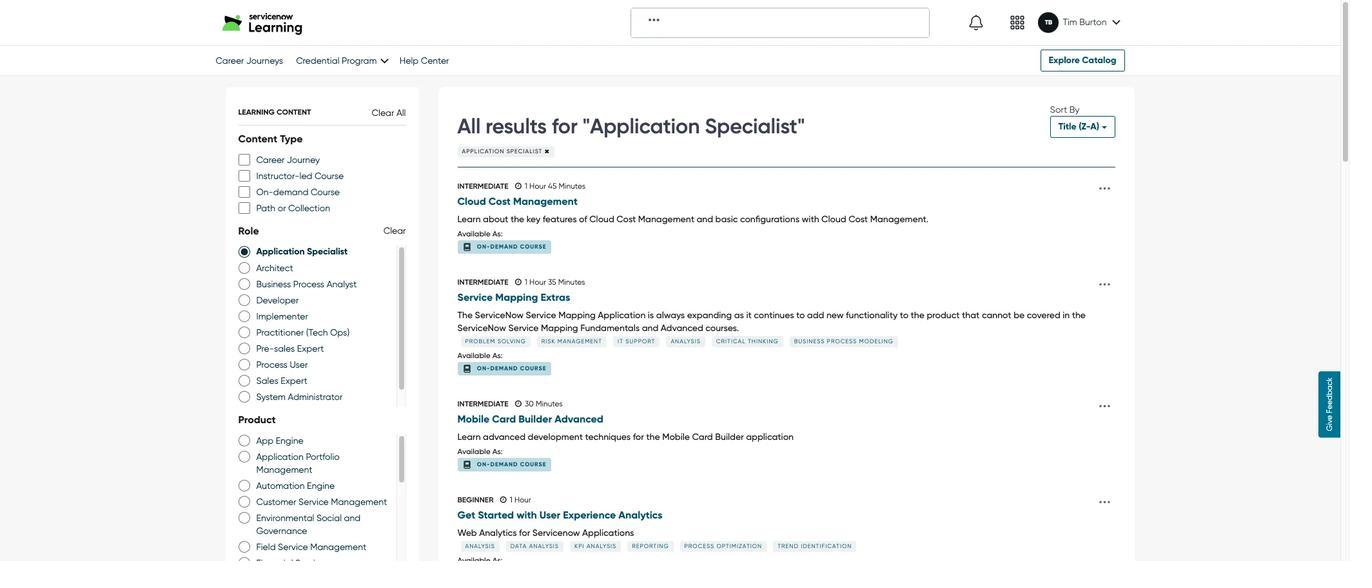 Task type: describe. For each thing, give the bounding box(es) containing it.
service down governance
[[278, 542, 308, 552]]

product
[[927, 310, 960, 320]]

process inside service mapping extras the servicenow service mapping application is always expanding as it continues to add new functionality to the product that cannot be covered in the servicenow service mapping fundamentals and advanced courses. problem solving risk management it support analysis critical thinking business process modeling
[[827, 338, 857, 345]]

pre-
[[256, 344, 274, 354]]

on- down advanced
[[477, 461, 490, 468]]

solving
[[498, 338, 526, 345]]

1 vertical spatial servicenow
[[458, 323, 506, 333]]

1 hour
[[510, 496, 531, 505]]

critical
[[716, 338, 746, 345]]

thinking
[[748, 338, 779, 345]]

advanced inside service mapping extras the servicenow service mapping application is always expanding as it continues to add new functionality to the product that cannot be covered in the servicenow service mapping fundamentals and advanced courses. problem solving risk management it support analysis critical thinking business process modeling
[[661, 323, 704, 333]]

by
[[1070, 104, 1080, 115]]

career journeys
[[216, 55, 283, 66]]

30 minutes
[[525, 400, 563, 409]]

journey
[[287, 155, 320, 165]]

with inside the cloud cost management learn about the key features of cloud cost management and basic configurations with cloud cost management.
[[802, 214, 819, 224]]

sort
[[1051, 104, 1068, 115]]

analysis down servicenow
[[529, 544, 559, 550]]

course right led
[[315, 171, 344, 181]]

sales
[[274, 344, 295, 354]]

fundamentals
[[581, 323, 640, 333]]

course down development
[[520, 461, 547, 468]]

tb
[[1045, 19, 1053, 26]]

0 horizontal spatial business
[[256, 279, 291, 289]]

expanding
[[687, 310, 732, 320]]

instructor-led course
[[256, 171, 344, 181]]

service up social
[[299, 497, 329, 507]]

mobile card builder advanced learn advanced development techniques for the mobile card builder application
[[458, 414, 794, 442]]

2 horizontal spatial cloud
[[822, 214, 847, 224]]

it
[[746, 310, 752, 320]]

0 horizontal spatial builder
[[519, 414, 552, 426]]

1 to from the left
[[797, 310, 805, 320]]

continues
[[754, 310, 794, 320]]

application up architect
[[256, 246, 305, 257]]

about
[[483, 214, 508, 224]]

as: for card
[[493, 448, 503, 457]]

1 horizontal spatial card
[[692, 432, 713, 442]]

available for mobile
[[458, 448, 491, 457]]

... for cloud cost management
[[1099, 173, 1111, 194]]

explore
[[1049, 55, 1080, 66]]

management.
[[871, 214, 929, 224]]

with inside get started with user experience analytics web analytics for servicenow applications analysis data analysis kpi analysis reporting process optimization trend identification
[[517, 510, 537, 522]]

that
[[962, 310, 980, 320]]

demand up path or collection
[[273, 187, 309, 197]]

service mapping extras link
[[458, 292, 1095, 304]]

on-demand course down advanced
[[477, 461, 547, 468]]

practitioner (tech ops)
[[256, 327, 350, 338]]

architect
[[256, 263, 293, 273]]

application inside service mapping extras the servicenow service mapping application is always expanding as it continues to add new functionality to the product that cannot be covered in the servicenow service mapping fundamentals and advanced courses. problem solving risk management it support analysis critical thinking business process modeling
[[598, 310, 646, 320]]

0 horizontal spatial cost
[[489, 196, 511, 208]]

and inside the cloud cost management learn about the key features of cloud cost management and basic configurations with cloud cost management.
[[697, 214, 713, 224]]

explore catalog link
[[1041, 50, 1125, 72]]

1 vertical spatial expert
[[281, 376, 307, 386]]

customer service management
[[256, 497, 387, 507]]

on- up path
[[256, 187, 273, 197]]

clear all button
[[372, 106, 406, 119]]

all inside button
[[397, 107, 406, 118]]

learn inside the cloud cost management learn about the key features of cloud cost management and basic configurations with cloud cost management.
[[458, 214, 481, 224]]

implementer
[[256, 311, 308, 322]]

servicenow
[[533, 528, 580, 538]]

hour for cloud cost management
[[530, 182, 546, 191]]

basic
[[716, 214, 738, 224]]

demand down advanced
[[490, 461, 518, 468]]

credential
[[296, 55, 340, 66]]

sort by
[[1051, 104, 1080, 115]]

covered
[[1027, 310, 1061, 320]]

1 horizontal spatial mobile
[[662, 432, 690, 442]]

analysis down the applications
[[587, 544, 617, 550]]

course down risk
[[520, 365, 547, 372]]

management inside service mapping extras the servicenow service mapping application is always expanding as it continues to add new functionality to the product that cannot be covered in the servicenow service mapping fundamentals and advanced courses. problem solving risk management it support analysis critical thinking business process modeling
[[558, 338, 602, 345]]

all inside search results region
[[458, 114, 481, 139]]

the inside mobile card builder advanced learn advanced development techniques for the mobile card builder application
[[646, 432, 660, 442]]

advanced
[[483, 432, 526, 442]]

clear for clear
[[384, 226, 406, 236]]

2 vertical spatial minutes
[[536, 400, 563, 409]]

it
[[618, 338, 624, 345]]

intermediate for mobile card builder advanced
[[458, 400, 509, 409]]

2 available from the top
[[458, 351, 491, 361]]

... for mobile card builder advanced
[[1099, 391, 1111, 412]]

business process analyst
[[256, 279, 357, 289]]

problem
[[465, 338, 496, 345]]

0 vertical spatial user
[[290, 360, 308, 370]]

management left basic
[[638, 214, 695, 224]]

service mapping extras the servicenow service mapping application is always expanding as it continues to add new functionality to the product that cannot be covered in the servicenow service mapping fundamentals and advanced courses. problem solving risk management it support analysis critical thinking business process modeling
[[458, 292, 1086, 345]]

add
[[807, 310, 825, 320]]

on-demand course down instructor-led course
[[256, 187, 340, 197]]

(tech
[[306, 327, 328, 338]]

learn inside mobile card builder advanced learn advanced development techniques for the mobile card builder application
[[458, 432, 481, 442]]

hour for service mapping extras
[[530, 278, 546, 287]]

0 vertical spatial expert
[[297, 344, 324, 354]]

application specialist inside application specialist button
[[462, 148, 545, 155]]

title (z-a)
[[1059, 121, 1102, 132]]

portal logo image
[[222, 10, 309, 35]]

the
[[458, 310, 473, 320]]

specialist"
[[705, 114, 805, 139]]

title
[[1059, 121, 1077, 132]]

new
[[827, 310, 844, 320]]

on- down problem
[[477, 365, 490, 372]]

0 horizontal spatial analytics
[[479, 528, 517, 538]]

customer
[[256, 497, 296, 507]]

all results for "application specialist"
[[458, 114, 805, 139]]

45
[[548, 182, 557, 191]]

minutes for service mapping extras
[[558, 278, 585, 287]]

header menu menu bar
[[933, 3, 1125, 43]]

engine for automation engine
[[307, 481, 335, 491]]

content type
[[238, 133, 303, 145]]

catalog
[[1082, 55, 1117, 66]]

path
[[256, 203, 276, 213]]

1 horizontal spatial analytics
[[619, 510, 663, 522]]

application portfolio management
[[256, 452, 340, 475]]

process inside get started with user experience analytics web analytics for servicenow applications analysis data analysis kpi analysis reporting process optimization trend identification
[[685, 544, 715, 550]]

risk
[[542, 338, 556, 345]]

environmental
[[256, 513, 314, 523]]

1 hour 35 minutes
[[525, 278, 585, 287]]

applications
[[582, 528, 634, 538]]

course up collection
[[311, 187, 340, 197]]

or
[[278, 203, 286, 213]]

title (z-a) button
[[1051, 116, 1115, 138]]

1 for service mapping extras
[[525, 278, 528, 287]]

0 horizontal spatial cloud
[[458, 196, 486, 208]]

environmental social and governance
[[256, 513, 361, 536]]

the left product
[[911, 310, 925, 320]]

reporting
[[632, 544, 669, 550]]

1 vertical spatial mapping
[[559, 310, 596, 320]]

experience
[[563, 510, 616, 522]]

functionality
[[846, 310, 898, 320]]

Search Courses, Paths, etc. text field
[[631, 8, 930, 37]]

cloud cost management learn about the key features of cloud cost management and basic configurations with cloud cost management.
[[458, 196, 929, 224]]

demand down solving
[[490, 365, 518, 372]]

and inside service mapping extras the servicenow service mapping application is always expanding as it continues to add new functionality to the product that cannot be covered in the servicenow service mapping fundamentals and advanced courses. problem solving risk management it support analysis critical thinking business process modeling
[[642, 323, 659, 333]]

always
[[656, 310, 685, 320]]

trend
[[778, 544, 799, 550]]

1 horizontal spatial for
[[552, 114, 578, 139]]

automation
[[256, 481, 305, 491]]

learning content
[[238, 108, 311, 117]]

get started with user experience analytics web analytics for servicenow applications analysis data analysis kpi analysis reporting process optimization trend identification
[[458, 510, 852, 550]]

system
[[256, 392, 286, 402]]

the inside the cloud cost management learn about the key features of cloud cost management and basic configurations with cloud cost management.
[[511, 214, 525, 224]]

intermediate for service mapping extras
[[458, 278, 509, 287]]

help center
[[400, 55, 449, 66]]

analysis inside service mapping extras the servicenow service mapping application is always expanding as it continues to add new functionality to the product that cannot be covered in the servicenow service mapping fundamentals and advanced courses. problem solving risk management it support analysis critical thinking business process modeling
[[671, 338, 701, 345]]

help center link
[[400, 55, 449, 66]]

career journey
[[256, 155, 320, 165]]

application inside application portfolio management
[[256, 452, 304, 462]]

on- down 'about'
[[477, 243, 490, 250]]

developer
[[256, 295, 299, 306]]



Task type: vqa. For each thing, say whether or not it's contained in the screenshot.
the leftmost Select
no



Task type: locate. For each thing, give the bounding box(es) containing it.
business inside service mapping extras the servicenow service mapping application is always expanding as it continues to add new functionality to the product that cannot be covered in the servicenow service mapping fundamentals and advanced courses. problem solving risk management it support analysis critical thinking business process modeling
[[794, 338, 825, 345]]

management up social
[[331, 497, 387, 507]]

analytics up reporting
[[619, 510, 663, 522]]

1 vertical spatial clear
[[384, 226, 406, 236]]

process left 'analyst'
[[293, 279, 325, 289]]

0 vertical spatial servicenow
[[475, 310, 524, 320]]

... button
[[1095, 173, 1115, 198], [1095, 487, 1115, 512]]

1 vertical spatial 1
[[525, 278, 528, 287]]

0 vertical spatial and
[[697, 214, 713, 224]]

hour left 35
[[530, 278, 546, 287]]

2 vertical spatial for
[[519, 528, 530, 538]]

available down problem
[[458, 351, 491, 361]]

analysis down always
[[671, 338, 701, 345]]

0 vertical spatial hour
[[530, 182, 546, 191]]

user up servicenow
[[540, 510, 561, 522]]

with down 1 hour
[[517, 510, 537, 522]]

list
[[438, 168, 1135, 562]]

None checkbox
[[238, 153, 250, 166], [238, 186, 250, 199], [238, 202, 250, 215], [238, 153, 250, 166], [238, 186, 250, 199], [238, 202, 250, 215]]

(z-
[[1079, 121, 1091, 132]]

sales
[[256, 376, 278, 386]]

collection
[[288, 203, 330, 213]]

engine up application portfolio management
[[276, 436, 304, 446]]

0 vertical spatial 1
[[525, 182, 528, 191]]

practitioner
[[256, 327, 304, 338]]

... button
[[1095, 269, 1115, 294], [1095, 391, 1115, 416]]

1 vertical spatial career
[[256, 155, 285, 165]]

application inside button
[[462, 148, 505, 155]]

30
[[525, 400, 534, 409]]

all down help on the left of the page
[[397, 107, 406, 118]]

for right results at top left
[[552, 114, 578, 139]]

web
[[458, 528, 477, 538]]

builder left application
[[715, 432, 744, 442]]

1 left 45
[[525, 182, 528, 191]]

0 horizontal spatial and
[[344, 513, 361, 523]]

available as: for mobile
[[458, 448, 503, 457]]

cloud cost management link
[[458, 196, 1095, 208]]

1
[[525, 182, 528, 191], [525, 278, 528, 287], [510, 496, 513, 505]]

started
[[478, 510, 514, 522]]

expert down (tech
[[297, 344, 324, 354]]

None radio
[[238, 246, 250, 258], [238, 310, 250, 323], [238, 326, 250, 339], [238, 342, 250, 355], [238, 358, 250, 371], [238, 375, 250, 387], [238, 391, 250, 404], [238, 434, 250, 447], [238, 496, 250, 509], [238, 512, 250, 525], [238, 541, 250, 554], [238, 557, 250, 562], [238, 246, 250, 258], [238, 310, 250, 323], [238, 326, 250, 339], [238, 342, 250, 355], [238, 358, 250, 371], [238, 375, 250, 387], [238, 391, 250, 404], [238, 434, 250, 447], [238, 496, 250, 509], [238, 512, 250, 525], [238, 541, 250, 554], [238, 557, 250, 562]]

clock o image for service mapping extras
[[515, 279, 522, 286]]

advanced up development
[[555, 414, 604, 426]]

clear inside button
[[372, 107, 394, 118]]

system administrator
[[256, 392, 343, 402]]

management
[[513, 196, 578, 208], [638, 214, 695, 224], [558, 338, 602, 345], [256, 465, 313, 475], [331, 497, 387, 507], [310, 542, 366, 552]]

available down 'about'
[[458, 230, 491, 239]]

on-demand course down solving
[[477, 365, 547, 372]]

process left the optimization on the bottom right of page
[[685, 544, 715, 550]]

application down results at top left
[[462, 148, 505, 155]]

management for cloud
[[513, 196, 578, 208]]

3 available from the top
[[458, 448, 491, 457]]

to right functionality
[[900, 310, 909, 320]]

mapping up risk
[[541, 323, 578, 333]]

journeys
[[246, 55, 283, 66]]

and right social
[[344, 513, 361, 523]]

4 ... from the top
[[1099, 487, 1111, 508]]

0 vertical spatial specialist
[[507, 148, 543, 155]]

0 vertical spatial career
[[216, 55, 244, 66]]

1 vertical spatial advanced
[[555, 414, 604, 426]]

burton
[[1080, 17, 1107, 27]]

1 image image from the left
[[969, 15, 984, 30]]

kpi
[[575, 544, 585, 550]]

0 horizontal spatial card
[[492, 414, 516, 426]]

career
[[216, 55, 244, 66], [256, 155, 285, 165]]

analysis down the web
[[465, 544, 495, 550]]

as: down 'about'
[[493, 230, 503, 239]]

0 horizontal spatial mobile
[[458, 414, 490, 426]]

learn left 'about'
[[458, 214, 481, 224]]

management down 45
[[513, 196, 578, 208]]

on-demand course down 'about'
[[477, 243, 547, 250]]

management for application
[[256, 465, 313, 475]]

process user
[[256, 360, 308, 370]]

0 vertical spatial for
[[552, 114, 578, 139]]

1 vertical spatial analytics
[[479, 528, 517, 538]]

cloud up 'about'
[[458, 196, 486, 208]]

clock o image
[[515, 183, 522, 190], [515, 279, 522, 286], [500, 497, 507, 504]]

specialist
[[507, 148, 543, 155], [307, 246, 348, 257]]

for for user
[[519, 528, 530, 538]]

automation engine
[[256, 481, 335, 491]]

for for advanced
[[633, 432, 644, 442]]

2 image image from the left
[[1010, 15, 1026, 30]]

0 vertical spatial analytics
[[619, 510, 663, 522]]

specialist up 'analyst'
[[307, 246, 348, 257]]

3 ... from the top
[[1099, 391, 1111, 412]]

governance
[[256, 526, 307, 536]]

intermediate for cloud cost management
[[458, 182, 509, 191]]

engine up "customer service management"
[[307, 481, 335, 491]]

1 horizontal spatial builder
[[715, 432, 744, 442]]

1 vertical spatial engine
[[307, 481, 335, 491]]

learning
[[238, 108, 275, 117]]

clock o image left 45
[[515, 183, 522, 190]]

0 vertical spatial available
[[458, 230, 491, 239]]

0 vertical spatial advanced
[[661, 323, 704, 333]]

career up instructor-
[[256, 155, 285, 165]]

management for customer
[[331, 497, 387, 507]]

features
[[543, 214, 577, 224]]

path or collection
[[256, 203, 330, 213]]

2 to from the left
[[900, 310, 909, 320]]

be
[[1014, 310, 1025, 320]]

1 vertical spatial and
[[642, 323, 659, 333]]

instructor-
[[256, 171, 300, 181]]

1 available from the top
[[458, 230, 491, 239]]

... button for service mapping extras
[[1095, 269, 1115, 294]]

0 vertical spatial application specialist
[[462, 148, 545, 155]]

2 learn from the top
[[458, 432, 481, 442]]

1 ... from the top
[[1099, 173, 1111, 194]]

available as: down 'about'
[[458, 230, 503, 239]]

0 horizontal spatial advanced
[[555, 414, 604, 426]]

intermediate left clock o icon
[[458, 400, 509, 409]]

0 vertical spatial with
[[802, 214, 819, 224]]

and left basic
[[697, 214, 713, 224]]

None radio
[[238, 262, 250, 275], [238, 278, 250, 291], [238, 294, 250, 307], [238, 451, 250, 463], [238, 480, 250, 492], [238, 262, 250, 275], [238, 278, 250, 291], [238, 294, 250, 307], [238, 451, 250, 463], [238, 480, 250, 492]]

1 vertical spatial with
[[517, 510, 537, 522]]

2 vertical spatial intermediate
[[458, 400, 509, 409]]

1 vertical spatial for
[[633, 432, 644, 442]]

all
[[397, 107, 406, 118], [458, 114, 481, 139]]

with down cloud cost management link
[[802, 214, 819, 224]]

cloud down cloud cost management link
[[822, 214, 847, 224]]

clock o image
[[515, 401, 522, 408]]

0 horizontal spatial specialist
[[307, 246, 348, 257]]

0 horizontal spatial user
[[290, 360, 308, 370]]

course
[[315, 171, 344, 181], [311, 187, 340, 197], [520, 243, 547, 250], [520, 365, 547, 372], [520, 461, 547, 468]]

0 horizontal spatial all
[[397, 107, 406, 118]]

clock o image left 35
[[515, 279, 522, 286]]

mobile card builder advanced link
[[458, 414, 1095, 426]]

2 available as: from the top
[[458, 351, 503, 361]]

minutes right 45
[[559, 182, 586, 191]]

1 vertical spatial builder
[[715, 432, 744, 442]]

configurations
[[740, 214, 800, 224]]

3 intermediate from the top
[[458, 400, 509, 409]]

2 vertical spatial 1
[[510, 496, 513, 505]]

management for field
[[310, 542, 366, 552]]

cloud right of
[[590, 214, 615, 224]]

management inside application portfolio management
[[256, 465, 313, 475]]

and down "is"
[[642, 323, 659, 333]]

2 horizontal spatial for
[[633, 432, 644, 442]]

cloud
[[458, 196, 486, 208], [590, 214, 615, 224], [822, 214, 847, 224]]

1 intermediate from the top
[[458, 182, 509, 191]]

35
[[548, 278, 556, 287]]

builder down the 30
[[519, 414, 552, 426]]

1 vertical spatial specialist
[[307, 246, 348, 257]]

1 available as: from the top
[[458, 230, 503, 239]]

0 vertical spatial intermediate
[[458, 182, 509, 191]]

1 horizontal spatial image image
[[1010, 15, 1026, 30]]

1 horizontal spatial cloud
[[590, 214, 615, 224]]

engine for app engine
[[276, 436, 304, 446]]

0 vertical spatial builder
[[519, 414, 552, 426]]

support
[[626, 338, 656, 345]]

2 ... button from the top
[[1095, 487, 1115, 512]]

1 learn from the top
[[458, 214, 481, 224]]

as: down advanced
[[493, 448, 503, 457]]

program
[[342, 55, 377, 66]]

minutes right 35
[[558, 278, 585, 287]]

available down advanced
[[458, 448, 491, 457]]

career left journeys
[[216, 55, 244, 66]]

1 vertical spatial learn
[[458, 432, 481, 442]]

1 vertical spatial clock o image
[[515, 279, 522, 286]]

available as: for cloud
[[458, 230, 503, 239]]

2 vertical spatial hour
[[515, 496, 531, 505]]

0 vertical spatial clock o image
[[515, 183, 522, 190]]

1 horizontal spatial with
[[802, 214, 819, 224]]

available for cloud
[[458, 230, 491, 239]]

specialist left times icon
[[507, 148, 543, 155]]

for inside get started with user experience analytics web analytics for servicenow applications analysis data analysis kpi analysis reporting process optimization trend identification
[[519, 528, 530, 538]]

application
[[462, 148, 505, 155], [256, 246, 305, 257], [598, 310, 646, 320], [256, 452, 304, 462]]

credential program
[[296, 55, 377, 66]]

2 horizontal spatial and
[[697, 214, 713, 224]]

minutes for cloud cost management
[[559, 182, 586, 191]]

clear for clear all
[[372, 107, 394, 118]]

content
[[277, 108, 311, 117]]

1 for cloud cost management
[[525, 182, 528, 191]]

servicenow up solving
[[475, 310, 524, 320]]

1 vertical spatial card
[[692, 432, 713, 442]]

1 ... button from the top
[[1095, 173, 1115, 198]]

for right techniques
[[633, 432, 644, 442]]

field
[[256, 542, 276, 552]]

1 horizontal spatial engine
[[307, 481, 335, 491]]

0 horizontal spatial for
[[519, 528, 530, 538]]

2 vertical spatial as:
[[493, 448, 503, 457]]

2 as: from the top
[[493, 351, 503, 361]]

1 hour 45 minutes
[[525, 182, 586, 191]]

demand
[[273, 187, 309, 197], [490, 243, 518, 250], [490, 365, 518, 372], [490, 461, 518, 468]]

engine
[[276, 436, 304, 446], [307, 481, 335, 491]]

... button for mobile card builder advanced
[[1095, 391, 1115, 416]]

1 vertical spatial mobile
[[662, 432, 690, 442]]

0 vertical spatial engine
[[276, 436, 304, 446]]

data
[[511, 544, 527, 550]]

career for career journeys
[[216, 55, 244, 66]]

service down extras
[[526, 310, 556, 320]]

product
[[238, 414, 276, 426]]

1 ... button from the top
[[1095, 269, 1115, 294]]

help
[[400, 55, 419, 66]]

1 vertical spatial as:
[[493, 351, 503, 361]]

specialist inside button
[[507, 148, 543, 155]]

cost left management.
[[849, 214, 868, 224]]

... for service mapping extras
[[1099, 269, 1111, 290]]

0 vertical spatial ... button
[[1095, 269, 1115, 294]]

application down app engine
[[256, 452, 304, 462]]

expert up system administrator at the left
[[281, 376, 307, 386]]

demand down 'about'
[[490, 243, 518, 250]]

intermediate up 'about'
[[458, 182, 509, 191]]

search results region
[[438, 87, 1135, 562]]

1 vertical spatial available
[[458, 351, 491, 361]]

modeling
[[859, 338, 894, 345]]

mapping left extras
[[495, 292, 538, 304]]

servicenow up problem
[[458, 323, 506, 333]]

cost
[[489, 196, 511, 208], [617, 214, 636, 224], [849, 214, 868, 224]]

2 horizontal spatial cost
[[849, 214, 868, 224]]

0 horizontal spatial engine
[[276, 436, 304, 446]]

business
[[256, 279, 291, 289], [794, 338, 825, 345]]

portfolio
[[306, 452, 340, 462]]

1 horizontal spatial user
[[540, 510, 561, 522]]

0 vertical spatial ... button
[[1095, 173, 1115, 198]]

application specialist up architect
[[256, 246, 348, 257]]

optimization
[[717, 544, 762, 550]]

0 horizontal spatial career
[[216, 55, 244, 66]]

center
[[421, 55, 449, 66]]

all up application specialist button
[[458, 114, 481, 139]]

0 vertical spatial business
[[256, 279, 291, 289]]

... for get started with user experience analytics
[[1099, 487, 1111, 508]]

2 ... button from the top
[[1095, 391, 1115, 416]]

in
[[1063, 310, 1070, 320]]

advanced inside mobile card builder advanced learn advanced development techniques for the mobile card builder application
[[555, 414, 604, 426]]

1 horizontal spatial all
[[458, 114, 481, 139]]

2 vertical spatial clock o image
[[500, 497, 507, 504]]

0 vertical spatial mobile
[[458, 414, 490, 426]]

1 up started
[[510, 496, 513, 505]]

application specialist button
[[458, 146, 555, 157]]

role
[[238, 225, 259, 237]]

sales expert
[[256, 376, 307, 386]]

None checkbox
[[238, 170, 250, 182]]

0 horizontal spatial with
[[517, 510, 537, 522]]

...
[[1099, 173, 1111, 194], [1099, 269, 1111, 290], [1099, 391, 1111, 412], [1099, 487, 1111, 508]]

1 vertical spatial ... button
[[1095, 487, 1115, 512]]

2 vertical spatial available
[[458, 448, 491, 457]]

user down pre-sales expert
[[290, 360, 308, 370]]

business down architect
[[256, 279, 291, 289]]

management right risk
[[558, 338, 602, 345]]

0 vertical spatial mapping
[[495, 292, 538, 304]]

credential program link
[[296, 55, 387, 66]]

led
[[300, 171, 312, 181]]

0 vertical spatial available as:
[[458, 230, 503, 239]]

key
[[527, 214, 541, 224]]

management down social
[[310, 542, 366, 552]]

tim
[[1063, 17, 1078, 27]]

1 horizontal spatial and
[[642, 323, 659, 333]]

2 vertical spatial mapping
[[541, 323, 578, 333]]

... button for cloud cost management
[[1095, 173, 1115, 198]]

1 vertical spatial available as:
[[458, 351, 503, 361]]

0 horizontal spatial image image
[[969, 15, 984, 30]]

advanced
[[661, 323, 704, 333], [555, 414, 604, 426]]

minutes right the 30
[[536, 400, 563, 409]]

results
[[486, 114, 547, 139]]

to
[[797, 310, 805, 320], [900, 310, 909, 320]]

mobile
[[458, 414, 490, 426], [662, 432, 690, 442]]

career for career journey
[[256, 155, 285, 165]]

cannot
[[982, 310, 1012, 320]]

of
[[579, 214, 587, 224]]

3 available as: from the top
[[458, 448, 503, 457]]

0 horizontal spatial to
[[797, 310, 805, 320]]

1 horizontal spatial advanced
[[661, 323, 704, 333]]

2 ... from the top
[[1099, 269, 1111, 290]]

the right in
[[1072, 310, 1086, 320]]

as
[[734, 310, 744, 320]]

analytics down started
[[479, 528, 517, 538]]

administrator
[[288, 392, 343, 402]]

1 horizontal spatial cost
[[617, 214, 636, 224]]

0 horizontal spatial application specialist
[[256, 246, 348, 257]]

1 vertical spatial application specialist
[[256, 246, 348, 257]]

user inside get started with user experience analytics web analytics for servicenow applications analysis data analysis kpi analysis reporting process optimization trend identification
[[540, 510, 561, 522]]

1 horizontal spatial application specialist
[[462, 148, 545, 155]]

1 vertical spatial ... button
[[1095, 391, 1115, 416]]

0 vertical spatial learn
[[458, 214, 481, 224]]

as: for cost
[[493, 230, 503, 239]]

2 intermediate from the top
[[458, 278, 509, 287]]

application
[[746, 432, 794, 442]]

for inside mobile card builder advanced learn advanced development techniques for the mobile card builder application
[[633, 432, 644, 442]]

clock o image up started
[[500, 497, 507, 504]]

3 as: from the top
[[493, 448, 503, 457]]

times image
[[545, 148, 550, 154]]

1 vertical spatial minutes
[[558, 278, 585, 287]]

service up the the
[[458, 292, 493, 304]]

1 horizontal spatial career
[[256, 155, 285, 165]]

advanced down always
[[661, 323, 704, 333]]

management up "automation" at the bottom
[[256, 465, 313, 475]]

social
[[317, 513, 342, 523]]

mapping down extras
[[559, 310, 596, 320]]

1 left 35
[[525, 278, 528, 287]]

course down key
[[520, 243, 547, 250]]

1 for get started with user experience analytics
[[510, 496, 513, 505]]

0 vertical spatial minutes
[[559, 182, 586, 191]]

hour for get started with user experience analytics
[[515, 496, 531, 505]]

2 vertical spatial and
[[344, 513, 361, 523]]

a)
[[1091, 121, 1100, 132]]

for up data
[[519, 528, 530, 538]]

1 vertical spatial business
[[794, 338, 825, 345]]

service up solving
[[509, 323, 539, 333]]

image image
[[969, 15, 984, 30], [1010, 15, 1026, 30]]

hour left 45
[[530, 182, 546, 191]]

with
[[802, 214, 819, 224], [517, 510, 537, 522]]

analyst
[[327, 279, 357, 289]]

app engine
[[256, 436, 304, 446]]

cost up 'about'
[[489, 196, 511, 208]]

clock o image for cloud cost management
[[515, 183, 522, 190]]

business down add
[[794, 338, 825, 345]]

process up sales
[[256, 360, 288, 370]]

available as: down advanced
[[458, 448, 503, 457]]

process
[[293, 279, 325, 289], [827, 338, 857, 345], [256, 360, 288, 370], [685, 544, 715, 550]]

builder
[[519, 414, 552, 426], [715, 432, 744, 442]]

and inside environmental social and governance
[[344, 513, 361, 523]]

1 vertical spatial user
[[540, 510, 561, 522]]

1 horizontal spatial specialist
[[507, 148, 543, 155]]

hour up data
[[515, 496, 531, 505]]

... button for get started with user experience analytics
[[1095, 487, 1115, 512]]

list containing ...
[[438, 168, 1135, 562]]

clock o image for get started with user experience analytics
[[500, 497, 507, 504]]

content
[[238, 133, 278, 145]]

intermediate up the the
[[458, 278, 509, 287]]

1 as: from the top
[[493, 230, 503, 239]]



